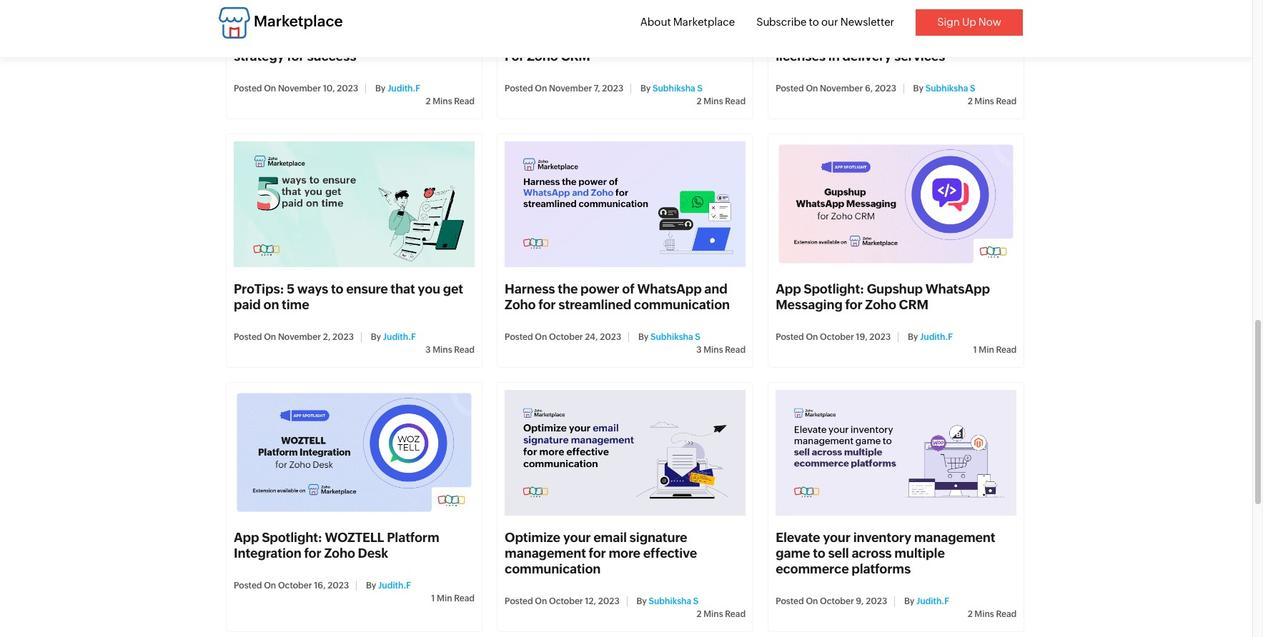 Task type: describe. For each thing, give the bounding box(es) containing it.
elevate your inventory management game to sell across multiple ecommerce platforms link
[[776, 531, 996, 577]]

spotlight: for messaging
[[804, 282, 864, 297]]

october for whatsapp
[[549, 332, 583, 342]]

gupshup
[[867, 282, 923, 297]]

sign up now link
[[916, 9, 1023, 35]]

min for app spotlight: woztell platform integration for zoho desk
[[437, 594, 452, 604]]

time
[[282, 297, 309, 312]]

2023 for game
[[866, 597, 888, 607]]

to inside elevate your inventory management game to sell across multiple ecommerce platforms
[[813, 546, 826, 561]]

read for elevate your inventory management game to sell across multiple ecommerce platforms
[[996, 610, 1017, 620]]

read for app spotlight: gupshup whatsapp messaging for zoho crm
[[996, 345, 1017, 355]]

1 horizontal spatial marketplace
[[673, 16, 735, 28]]

role
[[830, 33, 854, 48]]

mins for protips: 5 ways to ensure that you get paid on time
[[433, 345, 452, 355]]

16,
[[314, 581, 326, 591]]

zoho for app spotlight: gupshup whatsapp messaging for zoho crm
[[865, 297, 897, 312]]

on for optimize your email signature management for more effective communication
[[535, 597, 547, 607]]

by judith.f for whatsapp
[[906, 332, 953, 342]]

email for more
[[594, 531, 627, 546]]

judith.f link for outreach
[[388, 83, 421, 93]]

posted on october 9, 2023
[[776, 597, 888, 607]]

mins for harness the power of whatsapp and zoho for streamlined communication
[[704, 345, 723, 355]]

by for streamline your email outreach strategy for success
[[375, 83, 386, 93]]

by for elevate your inventory management game to sell across multiple ecommerce platforms
[[904, 597, 915, 607]]

app spotlight: quickbooks extension for zoho crm image
[[505, 0, 746, 18]]

optimize your email signature management for more effective communication link
[[505, 531, 697, 577]]

optimize your email signature management for more effective communication
[[505, 531, 697, 577]]

posted for app spotlight: gupshup whatsapp messaging for zoho crm
[[776, 332, 804, 342]]

judith.f link for platform
[[378, 581, 411, 591]]

read for streamline your email outreach strategy for success
[[454, 96, 475, 106]]

up
[[962, 16, 977, 28]]

on for protips: 5 ways to ensure that you get paid on time
[[264, 332, 276, 342]]

crm inside app spotlight: gupshup whatsapp messaging for zoho crm
[[899, 297, 929, 312]]

2 for optimize your email signature management for more effective communication
[[697, 610, 702, 620]]

and
[[705, 282, 728, 297]]

spotlight: for integration
[[262, 531, 322, 546]]

subhiksha s link for harness the power of whatsapp and zoho for streamlined communication
[[651, 332, 701, 342]]

whatsapp inside harness the power of whatsapp and zoho for streamlined communication
[[638, 282, 702, 297]]

streamline your email outreach strategy for success image
[[234, 0, 475, 18]]

2 for the vital role of validating drivers' licenses in delivery services
[[968, 96, 973, 106]]

app for integration
[[234, 531, 259, 546]]

inventory
[[854, 531, 912, 546]]

judith.f link for whatsapp
[[920, 332, 953, 342]]

platforms
[[852, 562, 911, 577]]

subhiksha for the vital role of validating drivers' licenses in delivery services
[[926, 83, 968, 93]]

10,
[[323, 83, 335, 93]]

6,
[[865, 83, 873, 93]]

2023 for integration
[[328, 581, 349, 591]]

the vital role of validating drivers' licenses in delivery services
[[776, 33, 981, 63]]

harness
[[505, 282, 555, 297]]

app spotlight: woztell platform integration for zoho desk
[[234, 531, 439, 561]]

email for success
[[333, 33, 366, 48]]

1 for app spotlight: gupshup whatsapp messaging for zoho crm
[[974, 345, 977, 355]]

protips:
[[234, 282, 284, 297]]

about
[[640, 16, 671, 28]]

streamline your email outreach strategy for success
[[234, 33, 424, 63]]

subscribe to our newsletter link
[[757, 16, 895, 28]]

streamline your email outreach strategy for success link
[[234, 33, 424, 63]]

1 min read for app spotlight: woztell platform integration for zoho desk
[[431, 594, 475, 604]]

posted on november 7, 2023
[[505, 83, 624, 93]]

subscribe to our newsletter
[[757, 16, 895, 28]]

november for spotlight:
[[549, 83, 592, 93]]

now
[[979, 16, 1002, 28]]

2 mins read for app spotlight: quickbooks extension for zoho crm
[[697, 96, 746, 106]]

read for app spotlight: quickbooks extension for zoho crm
[[725, 96, 746, 106]]

october for messaging
[[820, 332, 854, 342]]

5
[[287, 282, 295, 297]]

to inside protips: 5 ways to ensure that you get paid on time
[[331, 282, 344, 297]]

posted for app spotlight: quickbooks extension for zoho crm
[[505, 83, 533, 93]]

strategy
[[234, 48, 284, 63]]

read for app spotlight: woztell platform integration for zoho desk
[[454, 594, 475, 604]]

spotlight: for for
[[533, 33, 593, 48]]

elevate your inventory management game to sell across multiple ecommerce platforms
[[776, 531, 996, 577]]

sign up now
[[938, 16, 1002, 28]]

get
[[443, 282, 463, 297]]

vital
[[801, 33, 827, 48]]

s for optimize your email signature management for more effective communication
[[694, 597, 699, 607]]

management inside optimize your email signature management for more effective communication
[[505, 546, 586, 561]]

messaging
[[776, 297, 843, 312]]

posted on october 24, 2023
[[505, 332, 622, 342]]

more
[[609, 546, 641, 561]]

protips: 5 ways to ensure that you get paid on time
[[234, 282, 463, 312]]

desk
[[358, 546, 388, 561]]

your for elevate
[[823, 531, 851, 546]]

3 for protips: 5 ways to ensure that you get paid on time
[[425, 345, 431, 355]]

on inside protips: 5 ways to ensure that you get paid on time
[[263, 297, 279, 312]]

signature
[[630, 531, 687, 546]]

services
[[895, 48, 946, 63]]

app spotlight: quickbooks extension for zoho crm
[[505, 33, 732, 63]]

2023 for for
[[602, 83, 624, 93]]

elevate
[[776, 531, 820, 546]]

app for for
[[505, 33, 530, 48]]

our
[[822, 16, 839, 28]]

posted on october 19, 2023
[[776, 332, 891, 342]]

in
[[829, 48, 840, 63]]

mins for optimize your email signature management for more effective communication
[[704, 610, 723, 620]]

subhiksha for app spotlight: quickbooks extension for zoho crm
[[653, 83, 696, 93]]

about marketplace link
[[640, 16, 735, 28]]

by for optimize your email signature management for more effective communication
[[637, 597, 647, 607]]

on for elevate your inventory management game to sell across multiple ecommerce platforms
[[806, 597, 818, 607]]

2 for streamline your email outreach strategy for success
[[426, 96, 431, 106]]

for for app spotlight: gupshup whatsapp messaging for zoho crm
[[845, 297, 863, 312]]

1 min read for app spotlight: gupshup whatsapp messaging for zoho crm
[[974, 345, 1017, 355]]

app spotlight: gupshup whatsapp messaging for zoho crm link
[[776, 282, 990, 312]]

newsletter
[[841, 16, 895, 28]]

12,
[[585, 597, 596, 607]]

streamline
[[234, 33, 300, 48]]

protips: 5 ways to ensure that you get paid on time link
[[234, 282, 463, 312]]

subhiksha s link for optimize your email signature management for more effective communication
[[649, 597, 699, 607]]

19,
[[856, 332, 868, 342]]

platform
[[387, 531, 439, 546]]

ensure
[[346, 282, 388, 297]]

posted for app spotlight: woztell platform integration for zoho desk
[[234, 581, 262, 591]]

judith.f link for to
[[383, 332, 416, 342]]

quickbooks
[[596, 33, 669, 48]]

by subhiksha s for the vital role of validating drivers' licenses in delivery services
[[912, 83, 976, 93]]

communication inside optimize your email signature management for more effective communication
[[505, 562, 601, 577]]

protips: 5 ways to ensure that you get paid on time image
[[234, 141, 475, 267]]

by judith.f for management
[[903, 597, 950, 607]]

2023 for whatsapp
[[600, 332, 622, 342]]

mins for elevate your inventory management game to sell across multiple ecommerce platforms
[[975, 610, 995, 620]]

24,
[[585, 332, 598, 342]]

mins for the vital role of validating drivers' licenses in delivery services
[[975, 96, 995, 106]]

1 for app spotlight: woztell platform integration for zoho desk
[[431, 594, 435, 604]]

for
[[505, 48, 525, 63]]

optimize
[[505, 531, 561, 546]]

by subhiksha s for optimize your email signature management for more effective communication
[[635, 597, 699, 607]]

by for protips: 5 ways to ensure that you get paid on time
[[371, 332, 381, 342]]

by for app spotlight: woztell platform integration for zoho desk
[[366, 581, 376, 591]]

s for the vital role of validating drivers' licenses in delivery services
[[970, 83, 976, 93]]

3 for harness the power of whatsapp and zoho for streamlined communication
[[697, 345, 702, 355]]

by subhiksha s for app spotlight: quickbooks extension for zoho crm
[[639, 83, 703, 93]]

subhiksha for optimize your email signature management for more effective communication
[[649, 597, 692, 607]]

2023 for ensure
[[333, 332, 354, 342]]

by for app spotlight: quickbooks extension for zoho crm
[[641, 83, 651, 93]]

app spotlight: gupshup whatsapp messaging for zoho crm
[[776, 282, 990, 312]]

sell
[[828, 546, 849, 561]]

0 vertical spatial to
[[809, 16, 819, 28]]

power
[[581, 282, 620, 297]]

2,
[[323, 332, 331, 342]]

for for streamline your email outreach strategy for success
[[287, 48, 304, 63]]

3 mins read for harness the power of whatsapp and zoho for streamlined communication
[[697, 345, 746, 355]]

2023 for strategy
[[337, 83, 359, 93]]

2 mins read for optimize your email signature management for more effective communication
[[697, 610, 746, 620]]

that
[[391, 282, 415, 297]]



Task type: locate. For each thing, give the bounding box(es) containing it.
2 vertical spatial spotlight:
[[262, 531, 322, 546]]

of up delivery
[[856, 33, 869, 48]]

email inside optimize your email signature management for more effective communication
[[594, 531, 627, 546]]

0 horizontal spatial 1 min read
[[431, 594, 475, 604]]

0 horizontal spatial of
[[622, 282, 635, 297]]

by right 7, in the top left of the page
[[641, 83, 651, 93]]

subhiksha for harness the power of whatsapp and zoho for streamlined communication
[[651, 332, 693, 342]]

2 vertical spatial app
[[234, 531, 259, 546]]

0 vertical spatial management
[[914, 531, 996, 546]]

1 3 mins read from the left
[[425, 345, 475, 355]]

on for app spotlight: woztell platform integration for zoho desk
[[264, 581, 276, 591]]

2023 right the 24,
[[600, 332, 622, 342]]

1 vertical spatial communication
[[505, 562, 601, 577]]

2023 for validating
[[875, 83, 897, 93]]

1 horizontal spatial 3 mins read
[[697, 345, 746, 355]]

subhiksha down harness the power of whatsapp and zoho for streamlined communication
[[651, 332, 693, 342]]

by down platforms
[[904, 597, 915, 607]]

email inside streamline your email outreach strategy for success
[[333, 33, 366, 48]]

judith.f link down gupshup
[[920, 332, 953, 342]]

posted down 'ecommerce'
[[776, 597, 804, 607]]

integration
[[234, 546, 302, 561]]

judith.f for to
[[383, 332, 416, 342]]

by for harness the power of whatsapp and zoho for streamlined communication
[[638, 332, 649, 342]]

0 vertical spatial email
[[333, 33, 366, 48]]

2 3 from the left
[[697, 345, 702, 355]]

spotlight: up the posted on november 7, 2023 in the left of the page
[[533, 33, 593, 48]]

judith.f for outreach
[[388, 83, 421, 93]]

read for the vital role of validating drivers' licenses in delivery services
[[996, 96, 1017, 106]]

0 vertical spatial communication
[[634, 297, 730, 312]]

crm up the posted on november 7, 2023 in the left of the page
[[561, 48, 590, 63]]

0 vertical spatial app
[[505, 33, 530, 48]]

for for app spotlight: woztell platform integration for zoho desk
[[304, 546, 322, 561]]

for for optimize your email signature management for more effective communication
[[589, 546, 606, 561]]

posted down harness in the left of the page
[[505, 332, 533, 342]]

november left 7, in the top left of the page
[[549, 83, 592, 93]]

for inside streamline your email outreach strategy for success
[[287, 48, 304, 63]]

by judith.f for platform
[[364, 581, 411, 591]]

your inside elevate your inventory management game to sell across multiple ecommerce platforms
[[823, 531, 851, 546]]

2 horizontal spatial your
[[823, 531, 851, 546]]

1 horizontal spatial min
[[979, 345, 994, 355]]

subhiksha s link down services
[[926, 83, 976, 93]]

subhiksha down services
[[926, 83, 968, 93]]

of
[[856, 33, 869, 48], [622, 282, 635, 297]]

to
[[809, 16, 819, 28], [331, 282, 344, 297], [813, 546, 826, 561]]

0 vertical spatial 1
[[974, 345, 977, 355]]

app up integration
[[234, 531, 259, 546]]

november for vital
[[820, 83, 863, 93]]

2023 right 7, in the top left of the page
[[602, 83, 624, 93]]

ecommerce
[[776, 562, 849, 577]]

0 horizontal spatial whatsapp
[[638, 282, 702, 297]]

posted on november 6, 2023
[[776, 83, 897, 93]]

your up sell
[[823, 531, 851, 546]]

by down 'app spotlight: gupshup whatsapp messaging for zoho crm' link
[[908, 332, 918, 342]]

2023 for management
[[598, 597, 620, 607]]

by for the vital role of validating drivers' licenses in delivery services
[[914, 83, 924, 93]]

crm down gupshup
[[899, 297, 929, 312]]

of inside harness the power of whatsapp and zoho for streamlined communication
[[622, 282, 635, 297]]

2 for elevate your inventory management game to sell across multiple ecommerce platforms
[[968, 610, 973, 620]]

posted down paid
[[234, 332, 262, 342]]

judith.f down gupshup
[[920, 332, 953, 342]]

app spotlight: gupshup whatsapp messaging for zoho crm image
[[776, 141, 1017, 267]]

0 vertical spatial 1 min read
[[974, 345, 1017, 355]]

spotlight:
[[533, 33, 593, 48], [804, 282, 864, 297], [262, 531, 322, 546]]

multiple
[[895, 546, 945, 561]]

the
[[776, 33, 799, 48]]

judith.f link down the 'multiple'
[[917, 597, 950, 607]]

posted on october 12, 2023
[[505, 597, 620, 607]]

email up success
[[333, 33, 366, 48]]

of inside the vital role of validating drivers' licenses in delivery services
[[856, 33, 869, 48]]

october left the 19,
[[820, 332, 854, 342]]

management inside elevate your inventory management game to sell across multiple ecommerce platforms
[[914, 531, 996, 546]]

your right optimize
[[563, 531, 591, 546]]

mins for streamline your email outreach strategy for success
[[433, 96, 452, 106]]

the vital role of validating drivers' licenses in delivery services link
[[776, 33, 981, 63]]

2 mins read for the vital role of validating drivers' licenses in delivery services
[[968, 96, 1017, 106]]

on
[[264, 83, 276, 93], [535, 83, 547, 93], [806, 83, 818, 93], [263, 297, 279, 312], [264, 332, 276, 342], [535, 332, 547, 342], [806, 332, 818, 342], [264, 581, 276, 591], [535, 597, 547, 607], [806, 597, 818, 607]]

delivery
[[843, 48, 892, 63]]

for inside harness the power of whatsapp and zoho for streamlined communication
[[539, 297, 556, 312]]

1 vertical spatial of
[[622, 282, 635, 297]]

by down desk
[[366, 581, 376, 591]]

0 horizontal spatial 1
[[431, 594, 435, 604]]

success
[[307, 48, 356, 63]]

communication up posted on october 12, 2023
[[505, 562, 601, 577]]

judith.f link down that on the top left
[[383, 332, 416, 342]]

1 horizontal spatial of
[[856, 33, 869, 48]]

by subhiksha s down effective
[[635, 597, 699, 607]]

judith.f link
[[388, 83, 421, 93], [383, 332, 416, 342], [920, 332, 953, 342], [378, 581, 411, 591], [917, 597, 950, 607]]

by judith.f
[[374, 83, 421, 93], [369, 332, 416, 342], [906, 332, 953, 342], [364, 581, 411, 591], [903, 597, 950, 607]]

read
[[454, 96, 475, 106], [725, 96, 746, 106], [996, 96, 1017, 106], [454, 345, 475, 355], [725, 345, 746, 355], [996, 345, 1017, 355], [454, 594, 475, 604], [725, 610, 746, 620], [996, 610, 1017, 620]]

posted for the vital role of validating drivers' licenses in delivery services
[[776, 83, 804, 93]]

zoho for app spotlight: woztell platform integration for zoho desk
[[324, 546, 355, 561]]

2 horizontal spatial app
[[776, 282, 801, 297]]

zoho down harness in the left of the page
[[505, 297, 536, 312]]

november for 5
[[278, 332, 321, 342]]

streamlined
[[559, 297, 631, 312]]

zoho
[[527, 48, 558, 63], [505, 297, 536, 312], [865, 297, 897, 312], [324, 546, 355, 561]]

0 vertical spatial spotlight:
[[533, 33, 593, 48]]

zoho inside app spotlight: gupshup whatsapp messaging for zoho crm
[[865, 297, 897, 312]]

0 horizontal spatial communication
[[505, 562, 601, 577]]

0 vertical spatial min
[[979, 345, 994, 355]]

1 vertical spatial 1
[[431, 594, 435, 604]]

zoho inside 'app spotlight: woztell platform integration for zoho desk'
[[324, 546, 355, 561]]

app up messaging
[[776, 282, 801, 297]]

2 horizontal spatial spotlight:
[[804, 282, 864, 297]]

extension
[[672, 33, 732, 48]]

1 vertical spatial spotlight:
[[804, 282, 864, 297]]

you
[[418, 282, 440, 297]]

email up the 'more'
[[594, 531, 627, 546]]

1 horizontal spatial 3
[[697, 345, 702, 355]]

crm
[[561, 48, 590, 63], [899, 297, 929, 312]]

app spotlight: woztell platform integration for zoho desk link
[[234, 531, 439, 561]]

your inside streamline your email outreach strategy for success
[[303, 33, 330, 48]]

9,
[[856, 597, 864, 607]]

posted on november 2, 2023
[[234, 332, 354, 342]]

paid
[[234, 297, 261, 312]]

0 horizontal spatial your
[[303, 33, 330, 48]]

marketplace up extension
[[673, 16, 735, 28]]

by subhiksha s
[[639, 83, 703, 93], [912, 83, 976, 93], [637, 332, 701, 342], [635, 597, 699, 607]]

subhiksha
[[653, 83, 696, 93], [926, 83, 968, 93], [651, 332, 693, 342], [649, 597, 692, 607]]

the vital role of validating drivers' licenses in delivery services image
[[776, 0, 1017, 18]]

to right ways
[[331, 282, 344, 297]]

october left 16,
[[278, 581, 312, 591]]

1 horizontal spatial app
[[505, 33, 530, 48]]

app inside "app spotlight: quickbooks extension for zoho crm"
[[505, 33, 530, 48]]

by for app spotlight: gupshup whatsapp messaging for zoho crm
[[908, 332, 918, 342]]

judith.f for whatsapp
[[920, 332, 953, 342]]

0 horizontal spatial min
[[437, 594, 452, 604]]

about marketplace
[[640, 16, 735, 28]]

management
[[914, 531, 996, 546], [505, 546, 586, 561]]

posted for optimize your email signature management for more effective communication
[[505, 597, 533, 607]]

by judith.f down outreach
[[374, 83, 421, 93]]

effective
[[643, 546, 697, 561]]

s
[[697, 83, 703, 93], [970, 83, 976, 93], [695, 332, 701, 342], [694, 597, 699, 607]]

2023 right 6,
[[875, 83, 897, 93]]

subhiksha s link for app spotlight: quickbooks extension for zoho crm
[[653, 83, 703, 93]]

0 vertical spatial of
[[856, 33, 869, 48]]

7,
[[594, 83, 600, 93]]

read for optimize your email signature management for more effective communication
[[725, 610, 746, 620]]

1 min read
[[974, 345, 1017, 355], [431, 594, 475, 604]]

by
[[375, 83, 386, 93], [641, 83, 651, 93], [914, 83, 924, 93], [371, 332, 381, 342], [638, 332, 649, 342], [908, 332, 918, 342], [366, 581, 376, 591], [637, 597, 647, 607], [904, 597, 915, 607]]

subhiksha s link down extension
[[653, 83, 703, 93]]

zoho right the for at the top of the page
[[527, 48, 558, 63]]

0 horizontal spatial crm
[[561, 48, 590, 63]]

subhiksha down extension
[[653, 83, 696, 93]]

game
[[776, 546, 810, 561]]

judith.f link down outreach
[[388, 83, 421, 93]]

whatsapp left and
[[638, 282, 702, 297]]

on for the vital role of validating drivers' licenses in delivery services
[[806, 83, 818, 93]]

by judith.f down desk
[[364, 581, 411, 591]]

october left the 9,
[[820, 597, 854, 607]]

communication inside harness the power of whatsapp and zoho for streamlined communication
[[634, 297, 730, 312]]

for left the 'more'
[[589, 546, 606, 561]]

2 mins read for streamline your email outreach strategy for success
[[426, 96, 475, 106]]

3 mins read down the get
[[425, 345, 475, 355]]

subhiksha down effective
[[649, 597, 692, 607]]

management down optimize
[[505, 546, 586, 561]]

2
[[426, 96, 431, 106], [697, 96, 702, 106], [968, 96, 973, 106], [697, 610, 702, 620], [968, 610, 973, 620]]

1 whatsapp from the left
[[638, 282, 702, 297]]

subhiksha s link down harness the power of whatsapp and zoho for streamlined communication
[[651, 332, 701, 342]]

november left 6,
[[820, 83, 863, 93]]

october for management
[[549, 597, 583, 607]]

by subhiksha s down harness the power of whatsapp and zoho for streamlined communication link
[[637, 332, 701, 342]]

judith.f for platform
[[378, 581, 411, 591]]

1 vertical spatial email
[[594, 531, 627, 546]]

judith.f down outreach
[[388, 83, 421, 93]]

2023 right 16,
[[328, 581, 349, 591]]

1 horizontal spatial 1
[[974, 345, 977, 355]]

for inside 'app spotlight: woztell platform integration for zoho desk'
[[304, 546, 322, 561]]

spotlight: up integration
[[262, 531, 322, 546]]

app up the for at the top of the page
[[505, 33, 530, 48]]

by subhiksha s down extension
[[639, 83, 703, 93]]

posted down messaging
[[776, 332, 804, 342]]

0 horizontal spatial marketplace
[[254, 13, 343, 30]]

woztell
[[325, 531, 384, 546]]

2023 right 2, at the left bottom of the page
[[333, 332, 354, 342]]

october left '12,'
[[549, 597, 583, 607]]

for up the 19,
[[845, 297, 863, 312]]

by down outreach
[[375, 83, 386, 93]]

zoho inside harness the power of whatsapp and zoho for streamlined communication
[[505, 297, 536, 312]]

harness the power of whatsapp and zoho for streamlined communication image
[[505, 141, 746, 267]]

zoho inside "app spotlight: quickbooks extension for zoho crm"
[[527, 48, 558, 63]]

1 horizontal spatial email
[[594, 531, 627, 546]]

your up success
[[303, 33, 330, 48]]

1 horizontal spatial your
[[563, 531, 591, 546]]

s for app spotlight: quickbooks extension for zoho crm
[[697, 83, 703, 93]]

on for app spotlight: quickbooks extension for zoho crm
[[535, 83, 547, 93]]

1 horizontal spatial 1 min read
[[974, 345, 1017, 355]]

october left the 24,
[[549, 332, 583, 342]]

by down services
[[914, 83, 924, 93]]

2023 right the 19,
[[870, 332, 891, 342]]

mins for app spotlight: quickbooks extension for zoho crm
[[704, 96, 723, 106]]

3 mins read
[[425, 345, 475, 355], [697, 345, 746, 355]]

by right '12,'
[[637, 597, 647, 607]]

app spotlight: woztell platform integration for zoho desk image
[[234, 390, 475, 516]]

to left our
[[809, 16, 819, 28]]

communication
[[634, 297, 730, 312], [505, 562, 601, 577]]

2023 right '12,'
[[598, 597, 620, 607]]

by judith.f for to
[[369, 332, 416, 342]]

november left 10,
[[278, 83, 321, 93]]

spotlight: inside "app spotlight: quickbooks extension for zoho crm"
[[533, 33, 593, 48]]

whatsapp inside app spotlight: gupshup whatsapp messaging for zoho crm
[[926, 282, 990, 297]]

1 vertical spatial app
[[776, 282, 801, 297]]

october for integration
[[278, 581, 312, 591]]

0 horizontal spatial 3
[[425, 345, 431, 355]]

of for whatsapp
[[622, 282, 635, 297]]

spotlight: up messaging
[[804, 282, 864, 297]]

on for harness the power of whatsapp and zoho for streamlined communication
[[535, 332, 547, 342]]

judith.f down that on the top left
[[383, 332, 416, 342]]

for inside optimize your email signature management for more effective communication
[[589, 546, 606, 561]]

your inside optimize your email signature management for more effective communication
[[563, 531, 591, 546]]

by judith.f down that on the top left
[[369, 332, 416, 342]]

by subhiksha s for harness the power of whatsapp and zoho for streamlined communication
[[637, 332, 701, 342]]

1 horizontal spatial spotlight:
[[533, 33, 593, 48]]

posted down integration
[[234, 581, 262, 591]]

0 vertical spatial crm
[[561, 48, 590, 63]]

judith.f down the 'multiple'
[[917, 597, 950, 607]]

by down protips: 5 ways to ensure that you get paid on time link
[[371, 332, 381, 342]]

subhiksha s link for the vital role of validating drivers' licenses in delivery services
[[926, 83, 976, 93]]

zoho down woztell
[[324, 546, 355, 561]]

on for app spotlight: gupshup whatsapp messaging for zoho crm
[[806, 332, 818, 342]]

posted down licenses
[[776, 83, 804, 93]]

subscribe
[[757, 16, 807, 28]]

november left 2, at the left bottom of the page
[[278, 332, 321, 342]]

1 horizontal spatial crm
[[899, 297, 929, 312]]

posted for streamline your email outreach strategy for success
[[234, 83, 262, 93]]

1 vertical spatial crm
[[899, 297, 929, 312]]

0 horizontal spatial spotlight:
[[262, 531, 322, 546]]

on for streamline your email outreach strategy for success
[[264, 83, 276, 93]]

app inside app spotlight: gupshup whatsapp messaging for zoho crm
[[776, 282, 801, 297]]

for up 16,
[[304, 546, 322, 561]]

drivers'
[[935, 33, 981, 48]]

management up the 'multiple'
[[914, 531, 996, 546]]

optimize your email signature management for more effective communication image
[[505, 390, 746, 516]]

1 horizontal spatial whatsapp
[[926, 282, 990, 297]]

2023 right 10,
[[337, 83, 359, 93]]

app inside 'app spotlight: woztell platform integration for zoho desk'
[[234, 531, 259, 546]]

by judith.f down the 'multiple'
[[903, 597, 950, 607]]

judith.f for management
[[917, 597, 950, 607]]

posted down strategy on the left top
[[234, 83, 262, 93]]

judith.f link down desk
[[378, 581, 411, 591]]

harness the power of whatsapp and zoho for streamlined communication link
[[505, 282, 730, 312]]

across
[[852, 546, 892, 561]]

subhiksha s link down effective
[[649, 597, 699, 607]]

2 mins read
[[426, 96, 475, 106], [697, 96, 746, 106], [968, 96, 1017, 106], [697, 610, 746, 620], [968, 610, 1017, 620]]

2 for app spotlight: quickbooks extension for zoho crm
[[697, 96, 702, 106]]

marketplace up streamline on the left top of page
[[254, 13, 343, 30]]

2 3 mins read from the left
[[697, 345, 746, 355]]

by down harness the power of whatsapp and zoho for streamlined communication
[[638, 332, 649, 342]]

spotlight: inside app spotlight: gupshup whatsapp messaging for zoho crm
[[804, 282, 864, 297]]

1 horizontal spatial management
[[914, 531, 996, 546]]

1 vertical spatial management
[[505, 546, 586, 561]]

read for harness the power of whatsapp and zoho for streamlined communication
[[725, 345, 746, 355]]

read for protips: 5 ways to ensure that you get paid on time
[[454, 345, 475, 355]]

validating
[[872, 33, 932, 48]]

for up posted on november 10, 2023 at left
[[287, 48, 304, 63]]

app
[[505, 33, 530, 48], [776, 282, 801, 297], [234, 531, 259, 546]]

posted down optimize
[[505, 597, 533, 607]]

posted for harness the power of whatsapp and zoho for streamlined communication
[[505, 332, 533, 342]]

ways
[[297, 282, 328, 297]]

subhiksha s link
[[653, 83, 703, 93], [926, 83, 976, 93], [651, 332, 701, 342], [649, 597, 699, 607]]

s for harness the power of whatsapp and zoho for streamlined communication
[[695, 332, 701, 342]]

0 horizontal spatial management
[[505, 546, 586, 561]]

to up 'ecommerce'
[[813, 546, 826, 561]]

min for app spotlight: gupshup whatsapp messaging for zoho crm
[[979, 345, 994, 355]]

crm inside "app spotlight: quickbooks extension for zoho crm"
[[561, 48, 590, 63]]

zoho down gupshup
[[865, 297, 897, 312]]

2023 right the 9,
[[866, 597, 888, 607]]

sign
[[938, 16, 960, 28]]

by judith.f down gupshup
[[906, 332, 953, 342]]

0 horizontal spatial app
[[234, 531, 259, 546]]

your for optimize
[[563, 531, 591, 546]]

app spotlight: quickbooks extension for zoho crm link
[[505, 33, 732, 63]]

october for game
[[820, 597, 854, 607]]

posted down the for at the top of the page
[[505, 83, 533, 93]]

of right power
[[622, 282, 635, 297]]

1 vertical spatial to
[[331, 282, 344, 297]]

judith.f link for management
[[917, 597, 950, 607]]

outreach
[[369, 33, 424, 48]]

posted on november 10, 2023
[[234, 83, 359, 93]]

app for messaging
[[776, 282, 801, 297]]

2 vertical spatial to
[[813, 546, 826, 561]]

harness the power of whatsapp and zoho for streamlined communication
[[505, 282, 730, 312]]

3
[[425, 345, 431, 355], [697, 345, 702, 355]]

posted
[[234, 83, 262, 93], [505, 83, 533, 93], [776, 83, 804, 93], [234, 332, 262, 342], [505, 332, 533, 342], [776, 332, 804, 342], [234, 581, 262, 591], [505, 597, 533, 607], [776, 597, 804, 607]]

of for validating
[[856, 33, 869, 48]]

3 mins read down and
[[697, 345, 746, 355]]

by subhiksha s down services
[[912, 83, 976, 93]]

for down harness in the left of the page
[[539, 297, 556, 312]]

marketplace
[[254, 13, 343, 30], [673, 16, 735, 28]]

for inside app spotlight: gupshup whatsapp messaging for zoho crm
[[845, 297, 863, 312]]

0 horizontal spatial email
[[333, 33, 366, 48]]

email
[[333, 33, 366, 48], [594, 531, 627, 546]]

1 vertical spatial min
[[437, 594, 452, 604]]

marketplace link
[[219, 7, 343, 39]]

0 horizontal spatial 3 mins read
[[425, 345, 475, 355]]

whatsapp right gupshup
[[926, 282, 990, 297]]

licenses
[[776, 48, 826, 63]]

elevate your inventory management game to sell across multiple ecommerce platforms image
[[776, 390, 1017, 516]]

1 vertical spatial 1 min read
[[431, 594, 475, 604]]

posted on october 16, 2023
[[234, 581, 349, 591]]

1 horizontal spatial communication
[[634, 297, 730, 312]]

judith.f down desk
[[378, 581, 411, 591]]

1 3 from the left
[[425, 345, 431, 355]]

communication down and
[[634, 297, 730, 312]]

whatsapp
[[638, 282, 702, 297], [926, 282, 990, 297]]

spotlight: inside 'app spotlight: woztell platform integration for zoho desk'
[[262, 531, 322, 546]]

2 whatsapp from the left
[[926, 282, 990, 297]]

the
[[558, 282, 578, 297]]

your for streamline
[[303, 33, 330, 48]]



Task type: vqa. For each thing, say whether or not it's contained in the screenshot.
Zoho in Harness the power of WhatsApp and Zoho for streamlined communication
yes



